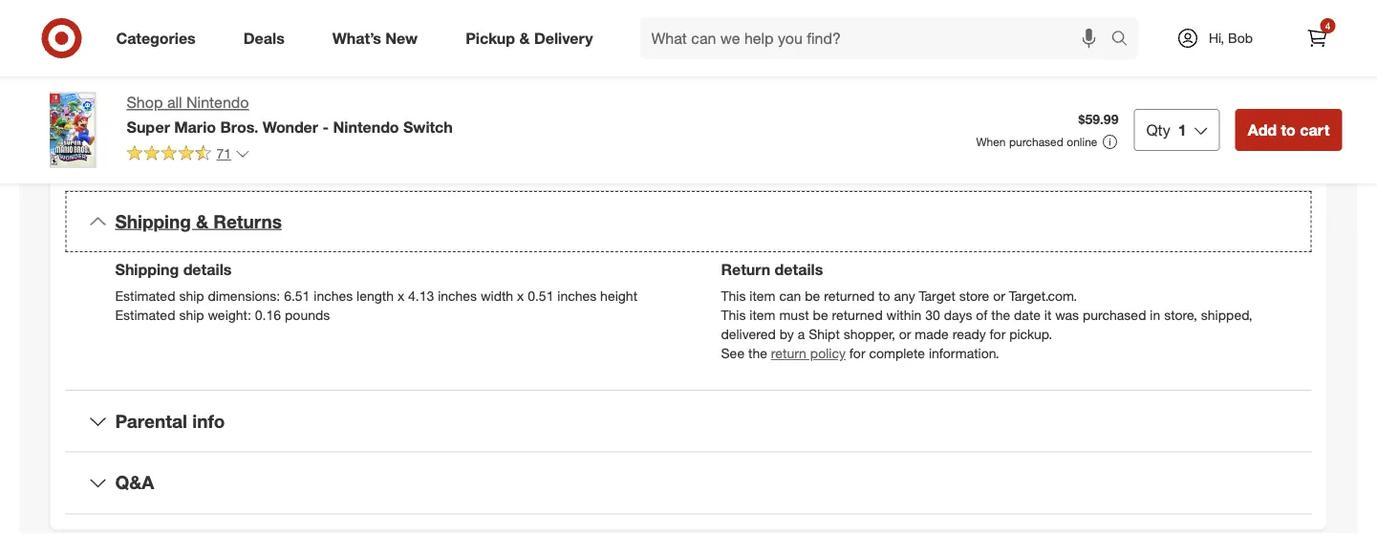 Task type: vqa. For each thing, say whether or not it's contained in the screenshot.
item to the top
yes



Task type: describe. For each thing, give the bounding box(es) containing it.
71
[[217, 145, 231, 162]]

know
[[502, 145, 534, 162]]

must
[[780, 307, 810, 324]]

what's
[[333, 29, 381, 47]]

shop all nintendo super mario bros. wonder - nintendo switch
[[127, 93, 453, 136]]

weight:
[[208, 307, 251, 324]]

add to cart button
[[1236, 109, 1343, 151]]

shipping for shipping details estimated ship dimensions: 6.51 inches length x 4.13 inches width x 0.51 inches height estimated ship weight: 0.16 pounds
[[115, 260, 179, 279]]

or down 'within'
[[900, 326, 912, 343]]

bros.
[[220, 117, 259, 136]]

store,
[[1165, 307, 1198, 324]]

new
[[386, 29, 418, 47]]

shipt
[[809, 326, 840, 343]]

0 horizontal spatial to
[[486, 145, 498, 162]]

within
[[887, 307, 922, 324]]

details for return
[[775, 260, 824, 279]]

item
[[115, 25, 144, 42]]

item number (dpci) : 207-30-0564
[[115, 25, 327, 42]]

days
[[945, 307, 973, 324]]

hi,
[[1210, 30, 1225, 46]]

the right if on the top left of the page
[[126, 145, 145, 162]]

imported
[[283, 83, 338, 100]]

when
[[977, 135, 1007, 149]]

0 vertical spatial be
[[805, 288, 821, 304]]

pounds
[[285, 307, 330, 324]]

it
[[1045, 307, 1052, 324]]

when purchased online
[[977, 135, 1098, 149]]

target
[[919, 288, 956, 304]]

what's new
[[333, 29, 418, 47]]

0 vertical spatial in
[[199, 83, 210, 100]]

image of super mario bros. wonder - nintendo switch image
[[35, 92, 111, 168]]

q&a button
[[66, 453, 1312, 514]]

bob
[[1229, 30, 1254, 46]]

0 horizontal spatial for
[[850, 345, 866, 362]]

add to cart
[[1249, 120, 1331, 139]]

search
[[1103, 31, 1149, 49]]

deals
[[244, 29, 285, 47]]

to inside button
[[1282, 120, 1297, 139]]

above
[[222, 145, 258, 162]]

info
[[192, 410, 225, 432]]

or right store
[[994, 288, 1006, 304]]

0.51
[[528, 288, 554, 304]]

1 vertical spatial be
[[813, 307, 829, 324]]

categories link
[[100, 17, 220, 59]]

height
[[601, 288, 638, 304]]

wonder
[[263, 117, 318, 136]]

shipped,
[[1202, 307, 1253, 324]]

return
[[722, 260, 771, 279]]

date
[[1015, 307, 1041, 324]]

1 x from the left
[[398, 288, 405, 304]]

shipping & returns button
[[66, 191, 1312, 252]]

hi, bob
[[1210, 30, 1254, 46]]

the right of
[[992, 307, 1011, 324]]

0 vertical spatial nintendo
[[186, 93, 249, 112]]

complete
[[870, 345, 926, 362]]

1 ship from the top
[[179, 288, 204, 304]]

1 this from the top
[[722, 288, 746, 304]]

delivered
[[722, 326, 776, 343]]

can
[[780, 288, 802, 304]]

4
[[1326, 20, 1331, 32]]

or right accurate
[[354, 145, 367, 162]]

deals link
[[227, 17, 309, 59]]

3 inches from the left
[[558, 288, 597, 304]]

shipping details estimated ship dimensions: 6.51 inches length x 4.13 inches width x 0.51 inches height estimated ship weight: 0.16 pounds
[[115, 260, 638, 324]]

it.
[[576, 145, 586, 162]]

to inside return details this item can be returned to any target store or target.com. this item must be returned within 30 days of the date it was purchased in store, shipped, delivered by a shipt shopper, or made ready for pickup. see the return policy for complete information.
[[879, 288, 891, 304]]

0564
[[298, 25, 327, 42]]

target.com.
[[1010, 288, 1078, 304]]

policy
[[811, 345, 846, 362]]

information.
[[929, 345, 1000, 362]]

width
[[481, 288, 514, 304]]

q&a
[[115, 472, 154, 494]]

we
[[433, 145, 450, 162]]

pickup & delivery link
[[450, 17, 617, 59]]

want
[[454, 145, 483, 162]]

parental
[[115, 410, 187, 432]]

1 vertical spatial item
[[750, 288, 776, 304]]

71 link
[[127, 144, 251, 166]]

what's new link
[[316, 17, 442, 59]]

return details this item can be returned to any target store or target.com. this item must be returned within 30 days of the date it was purchased in store, shipped, delivered by a shipt shopper, or made ready for pickup. see the return policy for complete information.
[[722, 260, 1253, 362]]

length
[[357, 288, 394, 304]]

all
[[167, 93, 182, 112]]

aren't
[[262, 145, 295, 162]]

& for pickup
[[520, 29, 530, 47]]

dimensions:
[[208, 288, 280, 304]]

& for shipping
[[196, 210, 209, 232]]

complete,
[[370, 145, 429, 162]]

in inside return details this item can be returned to any target store or target.com. this item must be returned within 30 days of the date it was purchased in store, shipped, delivered by a shipt shopper, or made ready for pickup. see the return policy for complete information.
[[1151, 307, 1161, 324]]

mario
[[174, 117, 216, 136]]

parental info button
[[66, 391, 1312, 452]]

usa
[[236, 83, 263, 100]]



Task type: locate. For each thing, give the bounding box(es) containing it.
be right can
[[805, 288, 821, 304]]

& inside dropdown button
[[196, 210, 209, 232]]

0 horizontal spatial inches
[[314, 288, 353, 304]]

1 vertical spatial &
[[196, 210, 209, 232]]

0 horizontal spatial x
[[398, 288, 405, 304]]

1 vertical spatial estimated
[[115, 307, 175, 324]]

1 vertical spatial this
[[722, 307, 746, 324]]

item
[[149, 145, 175, 162], [750, 288, 776, 304], [750, 307, 776, 324]]

0 horizontal spatial purchased
[[1010, 135, 1064, 149]]

purchased inside return details this item can be returned to any target store or target.com. this item must be returned within 30 days of the date it was purchased in store, shipped, delivered by a shipt shopper, or made ready for pickup. see the return policy for complete information.
[[1083, 307, 1147, 324]]

1 vertical spatial ship
[[179, 307, 204, 324]]

2 horizontal spatial inches
[[558, 288, 597, 304]]

the down the delivered
[[749, 345, 768, 362]]

: left 207-
[[243, 25, 246, 42]]

made
[[161, 83, 196, 100]]

1 vertical spatial in
[[1151, 307, 1161, 324]]

pickup & delivery
[[466, 29, 593, 47]]

1 horizontal spatial &
[[520, 29, 530, 47]]

qty 1
[[1147, 120, 1187, 139]]

0 horizontal spatial nintendo
[[186, 93, 249, 112]]

1 shipping from the top
[[115, 210, 191, 232]]

2 x from the left
[[517, 288, 524, 304]]

1 horizontal spatial :
[[243, 25, 246, 42]]

0.16
[[255, 307, 281, 324]]

for down shopper,
[[850, 345, 866, 362]]

0 vertical spatial ship
[[179, 288, 204, 304]]

item left can
[[750, 288, 776, 304]]

1 vertical spatial nintendo
[[333, 117, 399, 136]]

0 vertical spatial :
[[243, 25, 246, 42]]

0 vertical spatial this
[[722, 288, 746, 304]]

2 horizontal spatial to
[[1282, 120, 1297, 139]]

details up can
[[775, 260, 824, 279]]

shipping inside shipping details estimated ship dimensions: 6.51 inches length x 4.13 inches width x 0.51 inches height estimated ship weight: 0.16 pounds
[[115, 260, 179, 279]]

number
[[147, 25, 198, 42]]

0 vertical spatial returned
[[824, 288, 875, 304]]

2 vertical spatial item
[[750, 307, 776, 324]]

1 vertical spatial :
[[154, 83, 158, 100]]

details inside shipping details estimated ship dimensions: 6.51 inches length x 4.13 inches width x 0.51 inches height estimated ship weight: 0.16 pounds
[[183, 260, 232, 279]]

details inside return details this item can be returned to any target store or target.com. this item must be returned within 30 days of the date it was purchased in store, shipped, delivered by a shipt shopper, or made ready for pickup. see the return policy for complete information.
[[775, 260, 824, 279]]

0 vertical spatial shipping
[[115, 210, 191, 232]]

nintendo up if the item details above aren't accurate or complete, we want to know about it.
[[333, 117, 399, 136]]

shipping down 71 link
[[115, 210, 191, 232]]

or
[[267, 83, 279, 100], [354, 145, 367, 162], [994, 288, 1006, 304], [900, 326, 912, 343]]

return
[[771, 345, 807, 362]]

item up the delivered
[[750, 307, 776, 324]]

1
[[1179, 120, 1187, 139]]

returned
[[824, 288, 875, 304], [832, 307, 883, 324]]

1 horizontal spatial x
[[517, 288, 524, 304]]

0 vertical spatial estimated
[[115, 288, 175, 304]]

this up the delivered
[[722, 307, 746, 324]]

origin : made in the usa or imported
[[115, 83, 338, 100]]

shipping
[[115, 210, 191, 232], [115, 260, 179, 279]]

207-
[[250, 25, 278, 42]]

purchased right when
[[1010, 135, 1064, 149]]

:
[[243, 25, 246, 42], [154, 83, 158, 100]]

: left all
[[154, 83, 158, 100]]

see
[[722, 345, 745, 362]]

return policy link
[[771, 345, 846, 362]]

0 horizontal spatial :
[[154, 83, 158, 100]]

parental info
[[115, 410, 225, 432]]

& left returns
[[196, 210, 209, 232]]

cart
[[1301, 120, 1331, 139]]

1 vertical spatial shipping
[[115, 260, 179, 279]]

2 shipping from the top
[[115, 260, 179, 279]]

online
[[1067, 135, 1098, 149]]

details up dimensions: at left
[[183, 260, 232, 279]]

shipping for shipping & returns
[[115, 210, 191, 232]]

ship left weight:
[[179, 307, 204, 324]]

2 vertical spatial to
[[879, 288, 891, 304]]

x left 0.51
[[517, 288, 524, 304]]

2 ship from the top
[[179, 307, 204, 324]]

1 horizontal spatial purchased
[[1083, 307, 1147, 324]]

inches up pounds
[[314, 288, 353, 304]]

0 horizontal spatial &
[[196, 210, 209, 232]]

details down mario
[[179, 145, 218, 162]]

4.13
[[408, 288, 434, 304]]

x left 4.13
[[398, 288, 405, 304]]

the
[[213, 83, 232, 100], [126, 145, 145, 162], [992, 307, 1011, 324], [749, 345, 768, 362]]

-
[[323, 117, 329, 136]]

0 vertical spatial to
[[1282, 120, 1297, 139]]

0 vertical spatial item
[[149, 145, 175, 162]]

made
[[915, 326, 949, 343]]

1 horizontal spatial to
[[879, 288, 891, 304]]

$59.99
[[1079, 111, 1119, 128]]

shipping down shipping & returns at the top of the page
[[115, 260, 179, 279]]

1 vertical spatial purchased
[[1083, 307, 1147, 324]]

2 this from the top
[[722, 307, 746, 324]]

inches right 4.13
[[438, 288, 477, 304]]

was
[[1056, 307, 1080, 324]]

for right ready
[[990, 326, 1006, 343]]

any
[[895, 288, 916, 304]]

pickup.
[[1010, 326, 1053, 343]]

0 vertical spatial purchased
[[1010, 135, 1064, 149]]

shipping inside dropdown button
[[115, 210, 191, 232]]

about
[[538, 145, 572, 162]]

nintendo
[[186, 93, 249, 112], [333, 117, 399, 136]]

to right want
[[486, 145, 498, 162]]

30-
[[278, 25, 298, 42]]

add
[[1249, 120, 1278, 139]]

by
[[780, 326, 795, 343]]

a
[[798, 326, 805, 343]]

What can we help you find? suggestions appear below search field
[[640, 17, 1116, 59]]

1 inches from the left
[[314, 288, 353, 304]]

0 vertical spatial for
[[990, 326, 1006, 343]]

store
[[960, 288, 990, 304]]

ship left dimensions: at left
[[179, 288, 204, 304]]

1 vertical spatial to
[[486, 145, 498, 162]]

categories
[[116, 29, 196, 47]]

6.51
[[284, 288, 310, 304]]

if the item details above aren't accurate or complete, we want to know about it.
[[115, 145, 586, 162]]

shopper,
[[844, 326, 896, 343]]

shop
[[127, 93, 163, 112]]

switch
[[404, 117, 453, 136]]

shipping & returns
[[115, 210, 282, 232]]

1 vertical spatial returned
[[832, 307, 883, 324]]

2 estimated from the top
[[115, 307, 175, 324]]

in left store, on the bottom right of page
[[1151, 307, 1161, 324]]

ready
[[953, 326, 987, 343]]

&
[[520, 29, 530, 47], [196, 210, 209, 232]]

details for shipping
[[183, 260, 232, 279]]

1 horizontal spatial inches
[[438, 288, 477, 304]]

x
[[398, 288, 405, 304], [517, 288, 524, 304]]

inches
[[314, 288, 353, 304], [438, 288, 477, 304], [558, 288, 597, 304]]

2 inches from the left
[[438, 288, 477, 304]]

1 horizontal spatial for
[[990, 326, 1006, 343]]

in
[[199, 83, 210, 100], [1151, 307, 1161, 324]]

estimated down shipping & returns at the top of the page
[[115, 288, 175, 304]]

be up shipt
[[813, 307, 829, 324]]

1 horizontal spatial nintendo
[[333, 117, 399, 136]]

for
[[990, 326, 1006, 343], [850, 345, 866, 362]]

search button
[[1103, 17, 1149, 63]]

purchased
[[1010, 135, 1064, 149], [1083, 307, 1147, 324]]

0 horizontal spatial in
[[199, 83, 210, 100]]

the left the usa
[[213, 83, 232, 100]]

1 estimated from the top
[[115, 288, 175, 304]]

& right pickup
[[520, 29, 530, 47]]

or right the usa
[[267, 83, 279, 100]]

ship
[[179, 288, 204, 304], [179, 307, 204, 324]]

pickup
[[466, 29, 515, 47]]

in right made
[[199, 83, 210, 100]]

nintendo up bros.
[[186, 93, 249, 112]]

to right add
[[1282, 120, 1297, 139]]

super
[[127, 117, 170, 136]]

this down return
[[722, 288, 746, 304]]

if
[[115, 145, 123, 162]]

0 vertical spatial &
[[520, 29, 530, 47]]

30
[[926, 307, 941, 324]]

to
[[1282, 120, 1297, 139], [486, 145, 498, 162], [879, 288, 891, 304]]

inches right 0.51
[[558, 288, 597, 304]]

estimated
[[115, 288, 175, 304], [115, 307, 175, 324]]

1 vertical spatial for
[[850, 345, 866, 362]]

1 horizontal spatial in
[[1151, 307, 1161, 324]]

of
[[977, 307, 988, 324]]

accurate
[[299, 145, 351, 162]]

purchased right was
[[1083, 307, 1147, 324]]

estimated left weight:
[[115, 307, 175, 324]]

item down super
[[149, 145, 175, 162]]

to left any on the bottom right
[[879, 288, 891, 304]]



